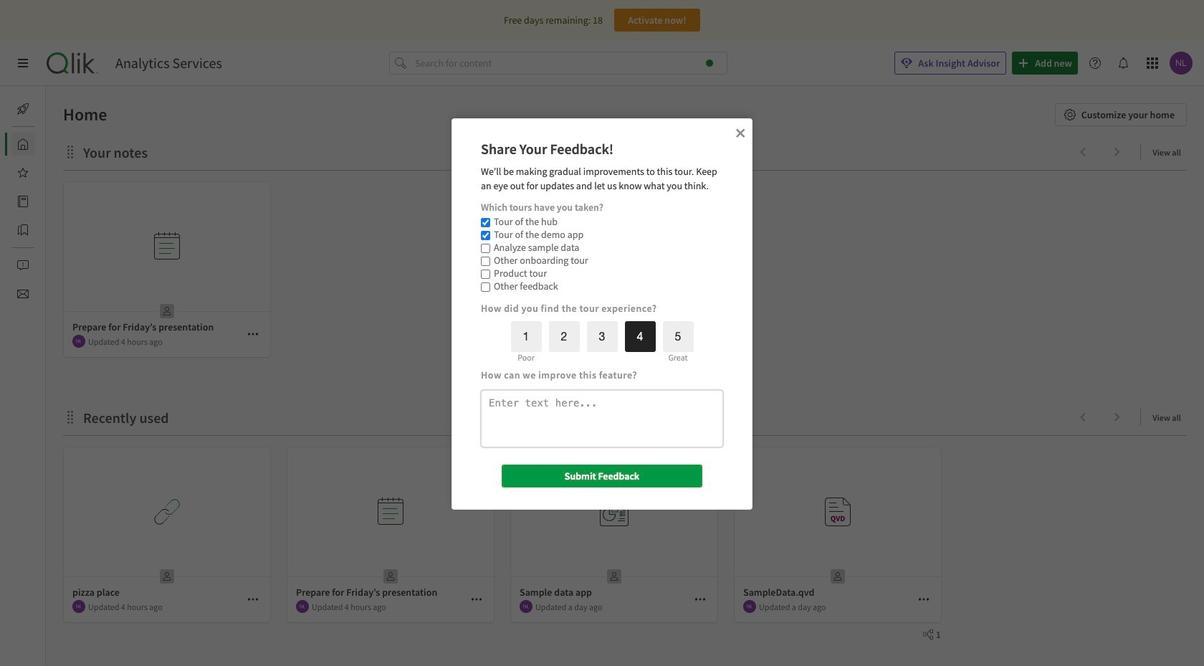 Task type: describe. For each thing, give the bounding box(es) containing it.
collections image
[[17, 224, 29, 236]]

alerts image
[[17, 260, 29, 271]]

analytics services element
[[115, 55, 222, 72]]

navigation pane element
[[0, 92, 46, 311]]

subscriptions image
[[17, 288, 29, 300]]

move collection image
[[63, 145, 77, 159]]

catalog image
[[17, 196, 29, 207]]

move collection image
[[63, 410, 77, 424]]

favorites image
[[17, 167, 29, 179]]



Task type: locate. For each thing, give the bounding box(es) containing it.
Enter text here... text field
[[481, 390, 724, 447]]

option group
[[507, 321, 694, 363]]

None checkbox
[[481, 218, 491, 227], [481, 231, 491, 240], [481, 244, 491, 253], [481, 256, 491, 266], [481, 269, 491, 279], [481, 218, 491, 227], [481, 231, 491, 240], [481, 244, 491, 253], [481, 256, 491, 266], [481, 269, 491, 279]]

main content
[[40, 86, 1205, 666]]

None checkbox
[[481, 282, 491, 292]]

2 noah lott image from the left
[[520, 600, 533, 613]]

1 noah lott image from the left
[[296, 600, 309, 613]]

group
[[481, 215, 596, 292]]

open sidebar menu image
[[17, 57, 29, 69]]

home image
[[17, 138, 29, 150]]

dialog
[[452, 118, 753, 510]]

home badge image
[[706, 60, 714, 67]]

1 horizontal spatial noah lott image
[[520, 600, 533, 613]]

noah lott image
[[296, 600, 309, 613], [520, 600, 533, 613]]

0 horizontal spatial noah lott image
[[296, 600, 309, 613]]

noah lott image
[[72, 335, 85, 348], [72, 600, 85, 613], [744, 600, 757, 613]]

noah lott element
[[72, 335, 85, 348], [72, 600, 85, 613], [296, 600, 309, 613], [520, 600, 533, 613], [744, 600, 757, 613]]

getting started image
[[17, 103, 29, 115]]



Task type: vqa. For each thing, say whether or not it's contained in the screenshot.
Analytics Services ELEMENT
yes



